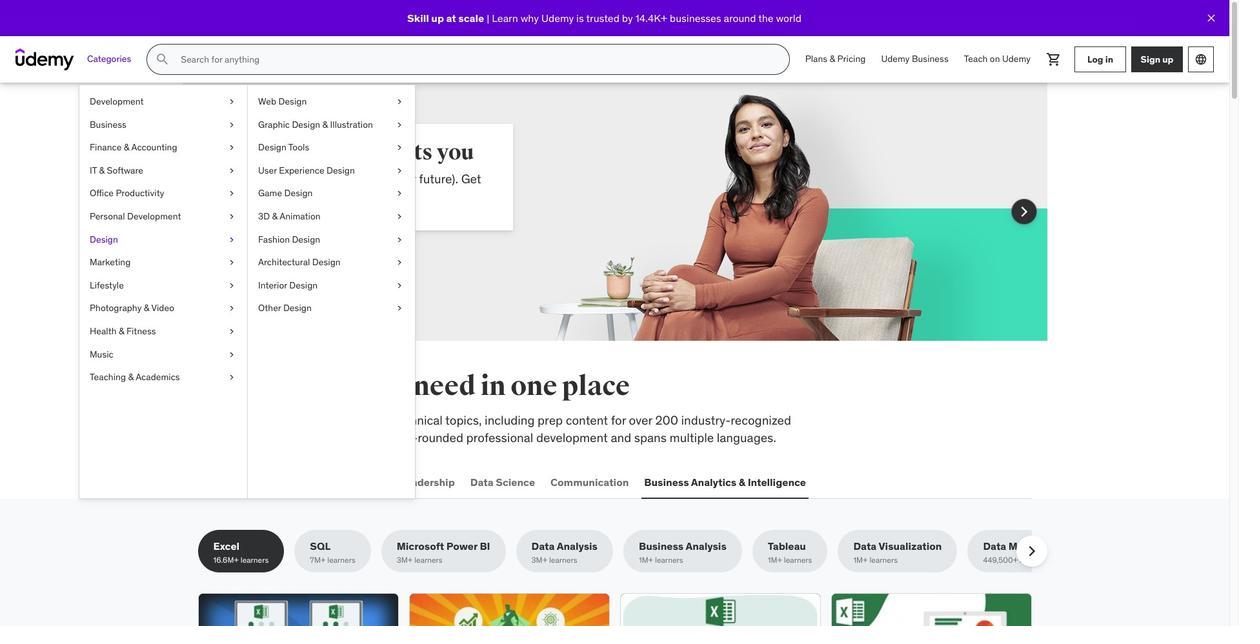 Task type: vqa. For each thing, say whether or not it's contained in the screenshot.
the learners within the Data Visualization 1M+ learners
yes



Task type: locate. For each thing, give the bounding box(es) containing it.
why
[[521, 11, 539, 24]]

0 horizontal spatial 3m+
[[397, 555, 413, 565]]

other design link
[[248, 297, 415, 320]]

excel 16.6m+ learners
[[213, 540, 269, 565]]

is
[[576, 11, 584, 24]]

to
[[379, 412, 390, 428]]

data visualization 1m+ learners
[[854, 540, 942, 565]]

xsmall image for design tools
[[394, 141, 405, 154]]

design down fashion design 'link'
[[312, 256, 341, 268]]

2 vertical spatial development
[[225, 475, 291, 488]]

teaching
[[90, 371, 126, 383]]

1 vertical spatial web
[[200, 475, 223, 488]]

data inside data analysis 3m+ learners
[[532, 540, 555, 553]]

udemy image
[[15, 48, 74, 70]]

illustration
[[330, 119, 373, 130]]

xsmall image for personal development
[[227, 210, 237, 223]]

0 vertical spatial development
[[90, 96, 144, 107]]

design up graphic
[[279, 96, 307, 107]]

other design
[[258, 302, 312, 314]]

xsmall image
[[227, 119, 237, 131], [394, 119, 405, 131], [394, 141, 405, 154], [394, 210, 405, 223], [227, 233, 237, 246], [394, 233, 405, 246], [227, 256, 237, 269], [394, 279, 405, 292], [227, 302, 237, 315], [394, 302, 405, 315], [227, 325, 237, 338]]

web development
[[200, 475, 291, 488]]

teach on udemy link
[[956, 44, 1039, 75]]

1 horizontal spatial web
[[258, 96, 276, 107]]

up for skill
[[431, 11, 444, 24]]

xsmall image for development
[[227, 96, 237, 108]]

for up and
[[611, 412, 626, 428]]

& right analytics
[[739, 475, 746, 488]]

0 horizontal spatial web
[[200, 475, 223, 488]]

0 vertical spatial the
[[759, 11, 774, 24]]

xsmall image inside health & fitness link
[[227, 325, 237, 338]]

2 1m+ from the left
[[768, 555, 782, 565]]

7 learners from the left
[[870, 555, 898, 565]]

data up the 449,500+
[[983, 540, 1006, 553]]

experience
[[279, 164, 324, 176]]

development down certifications,
[[225, 475, 291, 488]]

udemy business link
[[874, 44, 956, 75]]

0 vertical spatial web
[[258, 96, 276, 107]]

1 horizontal spatial your
[[393, 171, 416, 187]]

plans
[[805, 53, 828, 65]]

for up game design
[[276, 171, 291, 187]]

design down design tools link
[[327, 164, 355, 176]]

started
[[244, 188, 284, 204]]

plans & pricing
[[805, 53, 866, 65]]

6 learners from the left
[[784, 555, 812, 565]]

5 learners from the left
[[655, 555, 683, 565]]

3d
[[258, 210, 270, 222]]

academics
[[136, 371, 180, 383]]

design tools link
[[248, 136, 415, 159]]

7m+
[[310, 555, 326, 565]]

web for web design
[[258, 96, 276, 107]]

8 learners from the left
[[1020, 555, 1048, 565]]

Search for anything text field
[[178, 48, 774, 70]]

you for skills
[[362, 370, 408, 403]]

by
[[622, 11, 633, 24]]

1 horizontal spatial 1m+
[[768, 555, 782, 565]]

0 horizontal spatial analysis
[[557, 540, 598, 553]]

0 horizontal spatial the
[[241, 370, 282, 403]]

workplace
[[290, 412, 346, 428]]

log
[[1088, 53, 1103, 65]]

lifestyle
[[90, 279, 124, 291]]

xsmall image for marketing
[[227, 256, 237, 269]]

0 vertical spatial for
[[276, 171, 291, 187]]

in
[[1105, 53, 1114, 65], [481, 370, 506, 403]]

data left visualization
[[854, 540, 877, 553]]

web down certifications,
[[200, 475, 223, 488]]

the
[[759, 11, 774, 24], [241, 370, 282, 403]]

0 horizontal spatial for
[[276, 171, 291, 187]]

interior design link
[[248, 274, 415, 297]]

1 vertical spatial up
[[1163, 53, 1174, 65]]

1 horizontal spatial you
[[437, 139, 474, 166]]

up
[[431, 11, 444, 24], [1163, 53, 1174, 65]]

data left science
[[470, 475, 494, 488]]

0 horizontal spatial you
[[362, 370, 408, 403]]

skills up supports
[[349, 412, 376, 428]]

the up the critical
[[241, 370, 282, 403]]

1 vertical spatial you
[[362, 370, 408, 403]]

professional
[[466, 430, 533, 445]]

xsmall image inside 3d & animation link
[[394, 210, 405, 223]]

learners inside data modeling 449,500+ learners
[[1020, 555, 1048, 565]]

xsmall image inside design link
[[227, 233, 237, 246]]

data
[[470, 475, 494, 488], [532, 540, 555, 553], [854, 540, 877, 553], [983, 540, 1006, 553]]

1 1m+ from the left
[[639, 555, 653, 565]]

health & fitness
[[90, 325, 156, 337]]

& for photography & video
[[144, 302, 149, 314]]

1 vertical spatial in
[[481, 370, 506, 403]]

design inside "link"
[[283, 302, 312, 314]]

udemy right the pricing
[[881, 53, 910, 65]]

web up graphic
[[258, 96, 276, 107]]

xsmall image inside design tools link
[[394, 141, 405, 154]]

xsmall image for it & software
[[227, 164, 237, 177]]

choose a language image
[[1195, 53, 1208, 66]]

design for graphic
[[292, 119, 320, 130]]

4 learners from the left
[[549, 555, 577, 565]]

xsmall image for fashion design
[[394, 233, 405, 246]]

xsmall image inside graphic design & illustration link
[[394, 119, 405, 131]]

learners inside excel 16.6m+ learners
[[241, 555, 269, 565]]

design down graphic
[[258, 141, 286, 153]]

architectural design
[[258, 256, 341, 268]]

visualization
[[879, 540, 942, 553]]

learners inside data analysis 3m+ learners
[[549, 555, 577, 565]]

carousel element
[[182, 83, 1047, 372]]

skills
[[287, 370, 357, 403], [349, 412, 376, 428]]

you for gets
[[437, 139, 474, 166]]

user
[[258, 164, 277, 176]]

design up 'tools'
[[292, 119, 320, 130]]

1 horizontal spatial up
[[1163, 53, 1174, 65]]

skills up workplace
[[287, 370, 357, 403]]

200
[[655, 412, 678, 428]]

xsmall image for other design
[[394, 302, 405, 315]]

& left video
[[144, 302, 149, 314]]

2 3m+ from the left
[[532, 555, 547, 565]]

1 learners from the left
[[241, 555, 269, 565]]

the left world
[[759, 11, 774, 24]]

you inside "learning that gets you skills for your present (and your future). get started with us."
[[437, 139, 474, 166]]

& right health
[[119, 325, 124, 337]]

& inside button
[[739, 475, 746, 488]]

power
[[447, 540, 478, 553]]

your up with
[[294, 171, 318, 187]]

fashion design
[[258, 233, 320, 245]]

xsmall image for office productivity
[[227, 187, 237, 200]]

design down architectural design
[[289, 279, 318, 291]]

architectural
[[258, 256, 310, 268]]

technical
[[393, 412, 443, 428]]

close image
[[1205, 12, 1218, 25]]

productivity
[[116, 187, 164, 199]]

0 horizontal spatial 1m+
[[639, 555, 653, 565]]

development down office productivity link
[[127, 210, 181, 222]]

in right 'log'
[[1105, 53, 1114, 65]]

udemy left is
[[541, 11, 574, 24]]

rounded
[[418, 430, 463, 445]]

you up get
[[437, 139, 474, 166]]

data inside data modeling 449,500+ learners
[[983, 540, 1006, 553]]

2 analysis from the left
[[686, 540, 727, 553]]

design down the animation
[[292, 233, 320, 245]]

xsmall image inside the teaching & academics link
[[227, 371, 237, 384]]

topic filters element
[[198, 530, 1070, 573]]

1 horizontal spatial for
[[611, 412, 626, 428]]

udemy right on
[[1002, 53, 1031, 65]]

design for fashion
[[292, 233, 320, 245]]

recognized
[[731, 412, 791, 428]]

xsmall image
[[227, 96, 237, 108], [394, 96, 405, 108], [227, 141, 237, 154], [227, 164, 237, 177], [394, 164, 405, 177], [227, 187, 237, 200], [394, 187, 405, 200], [227, 210, 237, 223], [394, 256, 405, 269], [227, 279, 237, 292], [227, 348, 237, 361], [227, 371, 237, 384]]

data inside data visualization 1m+ learners
[[854, 540, 877, 553]]

you up 'to'
[[362, 370, 408, 403]]

xsmall image inside other design "link"
[[394, 302, 405, 315]]

xsmall image for business
[[227, 119, 237, 131]]

architectural design link
[[248, 251, 415, 274]]

web inside 'button'
[[200, 475, 223, 488]]

& right 3d
[[272, 210, 278, 222]]

health & fitness link
[[79, 320, 247, 343]]

critical
[[250, 412, 287, 428]]

3m+ inside microsoft power bi 3m+ learners
[[397, 555, 413, 565]]

business link
[[79, 113, 247, 136]]

1 horizontal spatial in
[[1105, 53, 1114, 65]]

& right finance
[[124, 141, 129, 153]]

development inside the "web development" 'button'
[[225, 475, 291, 488]]

xsmall image inside fashion design 'link'
[[394, 233, 405, 246]]

tableau
[[768, 540, 806, 553]]

xsmall image inside photography & video link
[[227, 302, 237, 315]]

xsmall image inside business 'link'
[[227, 119, 237, 131]]

1 vertical spatial development
[[127, 210, 181, 222]]

skills inside covering critical workplace skills to technical topics, including prep content for over 200 industry-recognized certifications, our catalog supports well-rounded professional development and spans multiple languages.
[[349, 412, 376, 428]]

design left "us."
[[284, 187, 313, 199]]

1 vertical spatial for
[[611, 412, 626, 428]]

2 learners from the left
[[327, 555, 356, 565]]

xsmall image inside web design link
[[394, 96, 405, 108]]

1 horizontal spatial the
[[759, 11, 774, 24]]

1 horizontal spatial 3m+
[[532, 555, 547, 565]]

& for finance & accounting
[[124, 141, 129, 153]]

analysis inside data analysis 3m+ learners
[[557, 540, 598, 553]]

0 vertical spatial you
[[437, 139, 474, 166]]

xsmall image inside 'marketing' link
[[227, 256, 237, 269]]

& for it & software
[[99, 164, 105, 176]]

catalog
[[296, 430, 336, 445]]

get
[[461, 171, 481, 187]]

0 horizontal spatial in
[[481, 370, 506, 403]]

1m+ inside data visualization 1m+ learners
[[854, 555, 868, 565]]

& right it
[[99, 164, 105, 176]]

0 horizontal spatial up
[[431, 11, 444, 24]]

design down interior design on the left of the page
[[283, 302, 312, 314]]

0 horizontal spatial udemy
[[541, 11, 574, 24]]

for inside covering critical workplace skills to technical topics, including prep content for over 200 industry-recognized certifications, our catalog supports well-rounded professional development and spans multiple languages.
[[611, 412, 626, 428]]

up inside sign up link
[[1163, 53, 1174, 65]]

software
[[107, 164, 143, 176]]

& right plans
[[830, 53, 835, 65]]

business inside button
[[644, 475, 689, 488]]

xsmall image inside it & software link
[[227, 164, 237, 177]]

your right (and
[[393, 171, 416, 187]]

0 vertical spatial up
[[431, 11, 444, 24]]

& for teaching & academics
[[128, 371, 134, 383]]

learners inside tableau 1m+ learners
[[784, 555, 812, 565]]

all
[[198, 370, 236, 403]]

up right 'sign'
[[1163, 53, 1174, 65]]

1 horizontal spatial analysis
[[686, 540, 727, 553]]

xsmall image inside personal development "link"
[[227, 210, 237, 223]]

3 learners from the left
[[415, 555, 443, 565]]

development inside personal development "link"
[[127, 210, 181, 222]]

up left 'at'
[[431, 11, 444, 24]]

data science
[[470, 475, 535, 488]]

for
[[276, 171, 291, 187], [611, 412, 626, 428]]

xsmall image inside architectural design link
[[394, 256, 405, 269]]

data science button
[[468, 467, 538, 498]]

data right bi
[[532, 540, 555, 553]]

design for web
[[279, 96, 307, 107]]

xsmall image inside finance & accounting link
[[227, 141, 237, 154]]

prep
[[538, 412, 563, 428]]

1 vertical spatial skills
[[349, 412, 376, 428]]

game design link
[[248, 182, 415, 205]]

next image
[[1014, 201, 1034, 222]]

your
[[294, 171, 318, 187], [393, 171, 416, 187]]

other
[[258, 302, 281, 314]]

& right "teaching" in the bottom left of the page
[[128, 371, 134, 383]]

business inside business analysis 1m+ learners
[[639, 540, 684, 553]]

categories button
[[79, 44, 139, 75]]

xsmall image inside the user experience design link
[[394, 164, 405, 177]]

3m+
[[397, 555, 413, 565], [532, 555, 547, 565]]

design inside 'link'
[[292, 233, 320, 245]]

web design link
[[248, 90, 415, 113]]

1 analysis from the left
[[557, 540, 598, 553]]

personal
[[90, 210, 125, 222]]

1 3m+ from the left
[[397, 555, 413, 565]]

xsmall image inside office productivity link
[[227, 187, 237, 200]]

over
[[629, 412, 653, 428]]

graphic design & illustration
[[258, 119, 373, 130]]

3 1m+ from the left
[[854, 555, 868, 565]]

xsmall image for design
[[227, 233, 237, 246]]

1m+ inside business analysis 1m+ learners
[[639, 555, 653, 565]]

xsmall image inside 'interior design' link
[[394, 279, 405, 292]]

development for personal
[[127, 210, 181, 222]]

analysis inside business analysis 1m+ learners
[[686, 540, 727, 553]]

2 horizontal spatial 1m+
[[854, 555, 868, 565]]

user experience design
[[258, 164, 355, 176]]

including
[[485, 412, 535, 428]]

it
[[90, 164, 97, 176]]

in up including
[[481, 370, 506, 403]]

data modeling 449,500+ learners
[[983, 540, 1055, 565]]

business inside 'link'
[[90, 119, 126, 130]]

xsmall image inside lifestyle "link"
[[227, 279, 237, 292]]

xsmall image inside game design link
[[394, 187, 405, 200]]

&
[[830, 53, 835, 65], [322, 119, 328, 130], [124, 141, 129, 153], [99, 164, 105, 176], [272, 210, 278, 222], [144, 302, 149, 314], [119, 325, 124, 337], [128, 371, 134, 383], [739, 475, 746, 488]]

development down categories dropdown button
[[90, 96, 144, 107]]

0 horizontal spatial your
[[294, 171, 318, 187]]

design down personal at top left
[[90, 233, 118, 245]]

fitness
[[126, 325, 156, 337]]

data inside data science button
[[470, 475, 494, 488]]

design link
[[79, 228, 247, 251]]

development inside development link
[[90, 96, 144, 107]]

xsmall image inside music link
[[227, 348, 237, 361]]

xsmall image inside development link
[[227, 96, 237, 108]]

1m+ for business analysis
[[639, 555, 653, 565]]

learners inside microsoft power bi 3m+ learners
[[415, 555, 443, 565]]

log in
[[1088, 53, 1114, 65]]

personal development link
[[79, 205, 247, 228]]



Task type: describe. For each thing, give the bounding box(es) containing it.
photography & video link
[[79, 297, 247, 320]]

need
[[413, 370, 476, 403]]

business for business analytics & intelligence
[[644, 475, 689, 488]]

xsmall image for web design
[[394, 96, 405, 108]]

sign up link
[[1132, 46, 1183, 72]]

|
[[487, 11, 489, 24]]

sql
[[310, 540, 331, 553]]

music link
[[79, 343, 247, 366]]

up for sign
[[1163, 53, 1174, 65]]

(and
[[366, 171, 390, 187]]

analysis for data analysis
[[557, 540, 598, 553]]

video
[[151, 302, 174, 314]]

data for data visualization 1m+ learners
[[854, 540, 877, 553]]

interior
[[258, 279, 287, 291]]

supports
[[339, 430, 388, 445]]

& for plans & pricing
[[830, 53, 835, 65]]

photography & video
[[90, 302, 174, 314]]

design for interior
[[289, 279, 318, 291]]

certifications,
[[198, 430, 272, 445]]

business for business analysis 1m+ learners
[[639, 540, 684, 553]]

xsmall image for game design
[[394, 187, 405, 200]]

teach
[[964, 53, 988, 65]]

covering critical workplace skills to technical topics, including prep content for over 200 industry-recognized certifications, our catalog supports well-rounded professional development and spans multiple languages.
[[198, 412, 791, 445]]

place
[[562, 370, 630, 403]]

xsmall image for health & fitness
[[227, 325, 237, 338]]

for inside "learning that gets you skills for your present (and your future). get started with us."
[[276, 171, 291, 187]]

tools
[[288, 141, 309, 153]]

development for web
[[225, 475, 291, 488]]

us.
[[313, 188, 328, 204]]

data for data analysis 3m+ learners
[[532, 540, 555, 553]]

excel
[[213, 540, 240, 553]]

teach on udemy
[[964, 53, 1031, 65]]

learning that gets you skills for your present (and your future). get started with us.
[[244, 139, 481, 204]]

gets
[[390, 139, 433, 166]]

xsmall image for finance & accounting
[[227, 141, 237, 154]]

data analysis 3m+ learners
[[532, 540, 598, 565]]

and
[[611, 430, 631, 445]]

design for architectural
[[312, 256, 341, 268]]

web for web development
[[200, 475, 223, 488]]

analysis for business analysis
[[686, 540, 727, 553]]

around
[[724, 11, 756, 24]]

1 vertical spatial the
[[241, 370, 282, 403]]

finance & accounting
[[90, 141, 177, 153]]

xsmall image for lifestyle
[[227, 279, 237, 292]]

analytics
[[691, 475, 737, 488]]

content
[[566, 412, 608, 428]]

xsmall image for architectural design
[[394, 256, 405, 269]]

lifestyle link
[[79, 274, 247, 297]]

xsmall image for graphic design & illustration
[[394, 119, 405, 131]]

sign up
[[1141, 53, 1174, 65]]

world
[[776, 11, 802, 24]]

bi
[[480, 540, 490, 553]]

covering
[[198, 412, 247, 428]]

1 your from the left
[[294, 171, 318, 187]]

graphic
[[258, 119, 290, 130]]

0 vertical spatial in
[[1105, 53, 1114, 65]]

& for 3d & animation
[[272, 210, 278, 222]]

scale
[[459, 11, 484, 24]]

communication
[[551, 475, 629, 488]]

xsmall image for teaching & academics
[[227, 371, 237, 384]]

web design
[[258, 96, 307, 107]]

microsoft power bi 3m+ learners
[[397, 540, 490, 565]]

xsmall image for music
[[227, 348, 237, 361]]

0 vertical spatial skills
[[287, 370, 357, 403]]

learners inside sql 7m+ learners
[[327, 555, 356, 565]]

xsmall image for 3d & animation
[[394, 210, 405, 223]]

1m+ inside tableau 1m+ learners
[[768, 555, 782, 565]]

microsoft
[[397, 540, 444, 553]]

& down web design link at the left top
[[322, 119, 328, 130]]

submit search image
[[155, 52, 171, 67]]

businesses
[[670, 11, 721, 24]]

web development button
[[198, 467, 293, 498]]

3m+ inside data analysis 3m+ learners
[[532, 555, 547, 565]]

modeling
[[1009, 540, 1055, 553]]

3d & animation
[[258, 210, 321, 222]]

business analytics & intelligence
[[644, 475, 806, 488]]

teaching & academics
[[90, 371, 180, 383]]

16.6m+
[[213, 555, 239, 565]]

business for business
[[90, 119, 126, 130]]

2 horizontal spatial udemy
[[1002, 53, 1031, 65]]

xsmall image for interior design
[[394, 279, 405, 292]]

1 horizontal spatial udemy
[[881, 53, 910, 65]]

design for other
[[283, 302, 312, 314]]

& for health & fitness
[[119, 325, 124, 337]]

learning
[[244, 139, 339, 166]]

science
[[496, 475, 535, 488]]

development
[[536, 430, 608, 445]]

interior design
[[258, 279, 318, 291]]

personal development
[[90, 210, 181, 222]]

teaching & academics link
[[79, 366, 247, 389]]

spans
[[634, 430, 667, 445]]

development link
[[79, 90, 247, 113]]

2 your from the left
[[393, 171, 416, 187]]

shopping cart with 0 items image
[[1046, 52, 1062, 67]]

business analysis 1m+ learners
[[639, 540, 727, 565]]

leadership
[[400, 475, 455, 488]]

learn
[[492, 11, 518, 24]]

trusted
[[586, 11, 620, 24]]

sign
[[1141, 53, 1161, 65]]

tableau 1m+ learners
[[768, 540, 812, 565]]

1m+ for data visualization
[[854, 555, 868, 565]]

learners inside business analysis 1m+ learners
[[655, 555, 683, 565]]

449,500+
[[983, 555, 1018, 565]]

next image
[[1021, 541, 1042, 562]]

office productivity
[[90, 187, 164, 199]]

design for game
[[284, 187, 313, 199]]

pricing
[[838, 53, 866, 65]]

data for data science
[[470, 475, 494, 488]]

design tools
[[258, 141, 309, 153]]

learners inside data visualization 1m+ learners
[[870, 555, 898, 565]]

with
[[287, 188, 310, 204]]

languages.
[[717, 430, 776, 445]]

plans & pricing link
[[798, 44, 874, 75]]

xsmall image for user experience design
[[394, 164, 405, 177]]

game design
[[258, 187, 313, 199]]

finance
[[90, 141, 122, 153]]

data for data modeling 449,500+ learners
[[983, 540, 1006, 553]]

xsmall image for photography & video
[[227, 302, 237, 315]]

business analytics & intelligence button
[[642, 467, 809, 498]]



